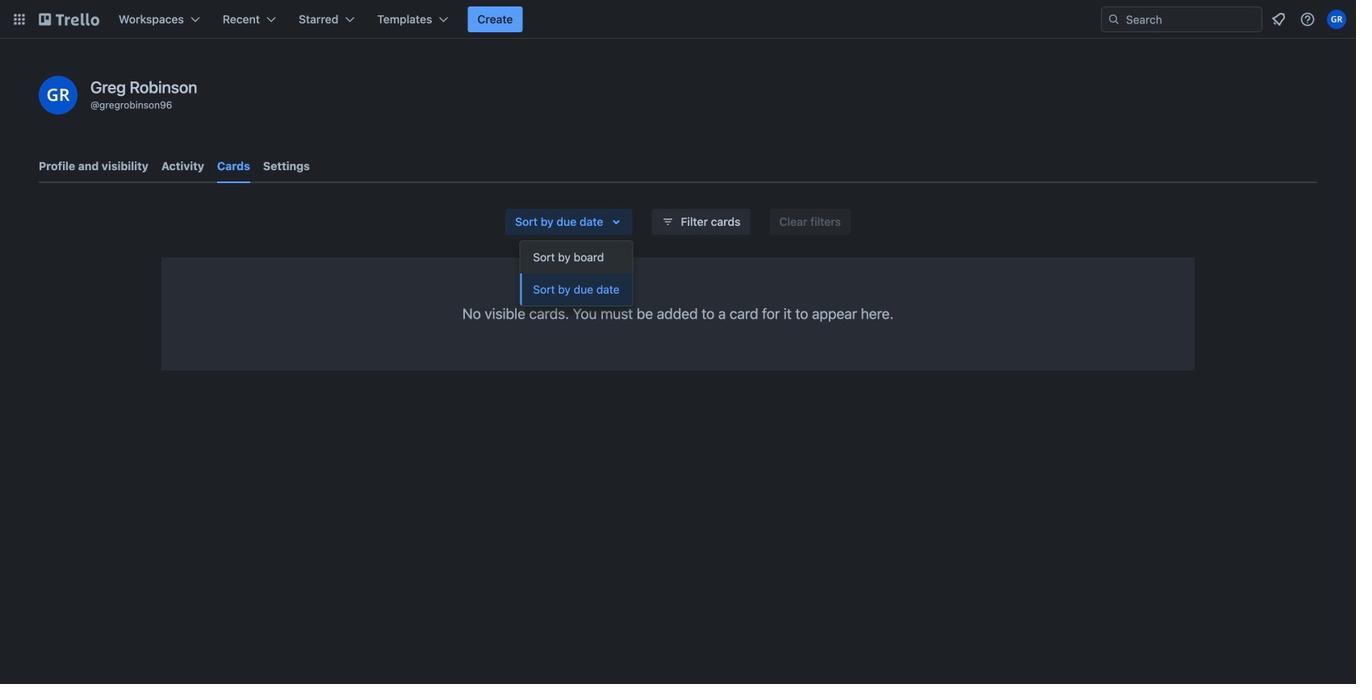 Task type: locate. For each thing, give the bounding box(es) containing it.
search image
[[1108, 13, 1121, 26]]

primary element
[[0, 0, 1356, 39]]

menu
[[520, 241, 633, 306]]

Search field
[[1121, 8, 1262, 31]]

greg robinson (gregrobinson96) image
[[1327, 10, 1347, 29]]



Task type: vqa. For each thing, say whether or not it's contained in the screenshot.
"Search" field
yes



Task type: describe. For each thing, give the bounding box(es) containing it.
greg robinson (gregrobinson96) image
[[39, 76, 78, 115]]

open information menu image
[[1300, 11, 1316, 27]]

0 notifications image
[[1269, 10, 1288, 29]]

back to home image
[[39, 6, 99, 32]]



